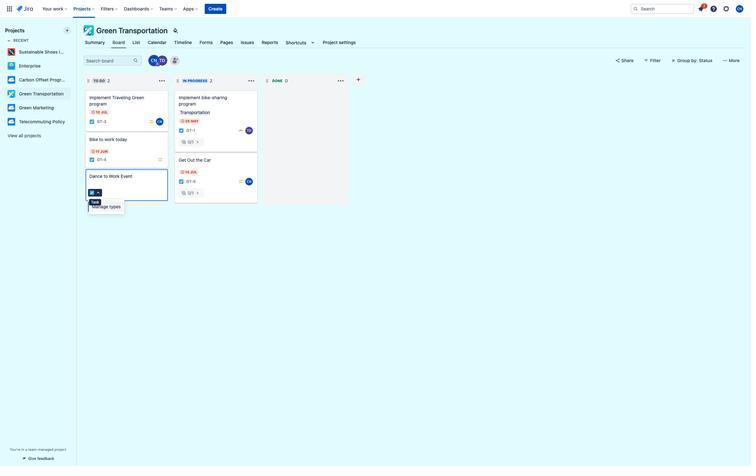 Task type: describe. For each thing, give the bounding box(es) containing it.
task image for bike
[[89, 157, 94, 162]]

2 vertical spatial 0
[[188, 190, 190, 196]]

add people image
[[171, 57, 179, 64]]

green marketing link
[[5, 101, 68, 114]]

view
[[8, 133, 17, 138]]

list link
[[131, 37, 141, 48]]

give feedback
[[28, 456, 54, 461]]

green up summary
[[96, 26, 117, 35]]

status
[[699, 58, 713, 63]]

teams button
[[157, 4, 179, 14]]

tab list containing board
[[80, 37, 748, 48]]

projects inside projects popup button
[[73, 6, 91, 11]]

reports
[[262, 40, 278, 45]]

What needs to be done? - Press the "Enter" key to submit or the "Escape" key to cancel. text field
[[89, 173, 164, 186]]

projects button
[[72, 4, 97, 14]]

project settings
[[323, 40, 356, 45]]

view all projects link
[[5, 130, 71, 141]]

11 jun
[[96, 149, 108, 153]]

11
[[96, 149, 99, 153]]

add to starred image for offset
[[69, 76, 77, 84]]

more button
[[719, 55, 744, 66]]

Search board text field
[[84, 56, 133, 65]]

26 may
[[185, 119, 199, 123]]

filter
[[650, 58, 661, 63]]

task image for get
[[179, 179, 184, 184]]

get
[[179, 157, 186, 163]]

1 vertical spatial work
[[105, 137, 114, 142]]

10 july 2023 image
[[91, 110, 96, 115]]

progress
[[188, 79, 207, 83]]

add to starred image for green marketing
[[69, 104, 77, 112]]

program for implement bike-sharing program
[[179, 101, 196, 107]]

10
[[96, 110, 100, 114]]

timeline
[[174, 40, 192, 45]]

create project image
[[65, 28, 70, 33]]

jun
[[100, 149, 108, 153]]

help image
[[710, 5, 718, 13]]

bike to work today
[[89, 137, 127, 142]]

summary
[[85, 40, 105, 45]]

in progress 2
[[183, 78, 213, 83]]

share button
[[612, 55, 638, 66]]

gt-4
[[97, 157, 106, 162]]

2 add to starred image from the top
[[69, 62, 77, 70]]

medium image
[[238, 179, 244, 184]]

task image for gt-1
[[179, 128, 184, 133]]

implement traveling green program
[[89, 95, 144, 107]]

2 for in progress 2
[[210, 78, 213, 83]]

project settings link
[[322, 37, 357, 48]]

collapse recent projects image
[[5, 37, 13, 44]]

projects
[[24, 133, 41, 138]]

carbon offset program link
[[5, 74, 68, 86]]

you're in a team-managed project
[[10, 447, 66, 452]]

the
[[196, 157, 203, 163]]

1 vertical spatial 1
[[192, 139, 194, 145]]

2 / from the top
[[190, 190, 192, 196]]

filter button
[[640, 55, 665, 66]]

issues link
[[240, 37, 256, 48]]

calendar link
[[147, 37, 168, 48]]

forms link
[[198, 37, 214, 48]]

calendar
[[148, 40, 167, 45]]

bike-
[[202, 95, 212, 100]]

types
[[109, 204, 121, 209]]

26
[[185, 119, 190, 123]]

board
[[113, 40, 125, 45]]

enterprise
[[19, 63, 41, 68]]

telecommuting policy link
[[5, 115, 68, 128]]

pages link
[[219, 37, 235, 48]]

banner containing your work
[[0, 0, 752, 18]]

gt-1
[[186, 128, 195, 133]]

0 vertical spatial cara nguyen image
[[149, 55, 159, 66]]

green up telecommuting
[[19, 105, 32, 110]]

your profile and settings image
[[736, 5, 744, 13]]

list
[[133, 40, 140, 45]]

1 vertical spatial transportation
[[33, 91, 64, 96]]

to do 2
[[94, 78, 110, 83]]

enterprise link
[[5, 60, 68, 72]]

14 july 2023 image
[[180, 170, 185, 175]]

your
[[42, 6, 52, 11]]

feedback
[[37, 456, 54, 461]]

sharing
[[212, 95, 227, 100]]

done
[[272, 79, 283, 83]]

your work
[[42, 6, 63, 11]]

forms
[[200, 40, 213, 45]]

gt-3 link
[[97, 119, 106, 124]]

green transportation inside green transportation link
[[19, 91, 64, 96]]

2 vertical spatial task image
[[89, 190, 94, 195]]

create button
[[205, 4, 226, 14]]

by:
[[692, 58, 698, 63]]

managed
[[38, 447, 54, 452]]

in
[[183, 79, 187, 83]]

10 july 2023 image
[[91, 110, 96, 115]]

pages
[[220, 40, 233, 45]]

gt- for bike to work today
[[97, 157, 104, 162]]

jul for car
[[190, 170, 197, 174]]

dashboards button
[[122, 4, 156, 14]]

gt- inside gt-1 "link"
[[186, 128, 193, 133]]

11 june 2023 image
[[91, 149, 96, 154]]

4
[[104, 157, 106, 162]]

shortcuts button
[[285, 37, 318, 48]]

task
[[91, 200, 99, 205]]

out
[[187, 157, 195, 163]]

get out the car
[[179, 157, 211, 163]]

car
[[204, 157, 211, 163]]



Task type: locate. For each thing, give the bounding box(es) containing it.
initiative
[[59, 49, 77, 55]]

11 june 2023 image
[[91, 149, 96, 154]]

0 horizontal spatial work
[[53, 6, 63, 11]]

group
[[678, 58, 691, 63]]

task manage types
[[91, 200, 121, 209]]

summary link
[[84, 37, 106, 48]]

1
[[193, 128, 195, 133], [192, 139, 194, 145], [192, 190, 194, 196]]

task image for gt-3
[[89, 119, 94, 124]]

0 vertical spatial task image
[[89, 119, 94, 124]]

1 horizontal spatial column actions menu image
[[337, 77, 345, 85]]

column actions menu image left create column icon
[[337, 77, 345, 85]]

traveling
[[112, 95, 131, 100]]

0 vertical spatial 0
[[285, 78, 288, 83]]

projects up sidebar navigation icon
[[73, 6, 91, 11]]

you're
[[10, 447, 20, 452]]

done 0
[[272, 78, 288, 83]]

1 horizontal spatial 2
[[210, 78, 213, 83]]

today
[[116, 137, 127, 142]]

teams
[[159, 6, 173, 11]]

1 horizontal spatial green transportation
[[96, 26, 168, 35]]

0 vertical spatial /
[[190, 139, 192, 145]]

green transportation down offset
[[19, 91, 64, 96]]

implement for implement traveling green program
[[89, 95, 111, 100]]

group by: status
[[678, 58, 713, 63]]

to
[[94, 79, 99, 83]]

apps
[[183, 6, 194, 11]]

task image down 10 july 2023 icon on the left top
[[89, 119, 94, 124]]

add to starred image for telecommuting policy
[[69, 118, 77, 126]]

jira image
[[16, 5, 33, 13], [16, 5, 33, 13]]

green transportation up list
[[96, 26, 168, 35]]

green transportation link
[[5, 88, 68, 100]]

transportation down carbon offset program
[[33, 91, 64, 96]]

view all projects
[[8, 133, 41, 138]]

0 down gt-1 "link"
[[188, 139, 190, 145]]

create
[[209, 6, 223, 11]]

gt-1 link
[[186, 128, 195, 133]]

task image
[[89, 157, 94, 162], [179, 179, 184, 184], [89, 190, 94, 195]]

task image down 11 june 2023 icon
[[89, 157, 94, 162]]

task tooltip
[[89, 199, 101, 205]]

0 horizontal spatial transportation
[[33, 91, 64, 96]]

task image
[[89, 119, 94, 124], [179, 128, 184, 133]]

column actions menu image down tariq douglas image
[[158, 77, 166, 85]]

program
[[50, 77, 68, 82]]

gt- down 11 jun
[[97, 157, 104, 162]]

in
[[21, 447, 24, 452]]

add to starred image for shoes
[[69, 48, 77, 56]]

shortcuts
[[286, 40, 306, 45]]

transportation up list
[[119, 26, 168, 35]]

1 vertical spatial green transportation
[[19, 91, 64, 96]]

marketing
[[33, 105, 54, 110]]

0 horizontal spatial program
[[89, 101, 107, 107]]

0 horizontal spatial task image
[[89, 119, 94, 124]]

to
[[99, 137, 103, 142]]

1 horizontal spatial program
[[179, 101, 196, 107]]

team-
[[28, 447, 38, 452]]

program inside implement traveling green program
[[89, 101, 107, 107]]

2 right do
[[107, 78, 110, 83]]

medium image
[[149, 119, 154, 124], [158, 157, 163, 162]]

2
[[704, 3, 706, 8], [107, 78, 110, 83], [210, 78, 213, 83]]

program inside 'implement bike-sharing program'
[[179, 101, 196, 107]]

program for implement traveling green program
[[89, 101, 107, 107]]

0 vertical spatial work
[[53, 6, 63, 11]]

add to starred image
[[69, 104, 77, 112], [69, 118, 77, 126]]

all
[[19, 133, 23, 138]]

1 down may
[[193, 128, 195, 133]]

add to starred image
[[69, 48, 77, 56], [69, 62, 77, 70], [69, 76, 77, 84], [69, 90, 77, 98]]

work inside popup button
[[53, 6, 63, 11]]

project
[[323, 40, 338, 45]]

0 vertical spatial add to starred image
[[69, 104, 77, 112]]

2 0 / 1 from the top
[[188, 190, 194, 196]]

cara nguyen image down calendar link
[[149, 55, 159, 66]]

gt- inside gt-3 link
[[97, 119, 104, 124]]

1 vertical spatial 0
[[188, 139, 190, 145]]

jul for program
[[101, 110, 108, 114]]

task image left gt-1 "link"
[[179, 128, 184, 133]]

program up 26
[[179, 101, 196, 107]]

14 july 2023 image
[[180, 170, 185, 175]]

2 implement from the left
[[179, 95, 200, 100]]

shoes
[[45, 49, 58, 55]]

high image
[[238, 128, 244, 133]]

0 vertical spatial task image
[[89, 157, 94, 162]]

green inside implement traveling green program
[[132, 95, 144, 100]]

0 horizontal spatial projects
[[5, 28, 25, 33]]

add to starred image left 10 july 2023 icon on the left top
[[69, 104, 77, 112]]

2 column actions menu image from the left
[[337, 77, 345, 85]]

gt- inside gt-5 link
[[186, 179, 193, 184]]

gt- inside the gt-4 link
[[97, 157, 104, 162]]

0 / 1 down gt-5 link
[[188, 190, 194, 196]]

column actions menu image
[[158, 77, 166, 85], [337, 77, 345, 85]]

1 down gt-1 "link"
[[192, 139, 194, 145]]

1 vertical spatial projects
[[5, 28, 25, 33]]

implement inside implement traveling green program
[[89, 95, 111, 100]]

1 vertical spatial 0 / 1
[[188, 190, 194, 196]]

sustainable
[[19, 49, 44, 55]]

0 vertical spatial medium image
[[149, 119, 154, 124]]

tariq douglas image
[[157, 55, 167, 66]]

1 0 / 1 from the top
[[188, 139, 194, 145]]

1 vertical spatial medium image
[[158, 157, 163, 162]]

1 vertical spatial task image
[[179, 128, 184, 133]]

add to starred image for transportation
[[69, 90, 77, 98]]

3
[[104, 119, 106, 124]]

gt-5
[[186, 179, 196, 184]]

1 program from the left
[[89, 101, 107, 107]]

implement bike-sharing program
[[179, 95, 227, 107]]

gt-3
[[97, 119, 106, 124]]

work
[[53, 6, 63, 11], [105, 137, 114, 142]]

settings image
[[723, 5, 731, 13]]

jul right "10"
[[101, 110, 108, 114]]

1 / from the top
[[190, 139, 192, 145]]

recent
[[13, 38, 29, 43]]

0 down gt-5 link
[[188, 190, 190, 196]]

1 add to starred image from the top
[[69, 48, 77, 56]]

green right "traveling"
[[132, 95, 144, 100]]

bike
[[89, 137, 98, 142]]

1 horizontal spatial work
[[105, 137, 114, 142]]

1 vertical spatial add to starred image
[[69, 118, 77, 126]]

tariq douglas image
[[245, 127, 253, 134]]

1 column actions menu image from the left
[[158, 77, 166, 85]]

1 vertical spatial /
[[190, 190, 192, 196]]

primary element
[[4, 0, 631, 18]]

10 jul
[[96, 110, 108, 114]]

projects
[[73, 6, 91, 11], [5, 28, 25, 33]]

26 may 2023 image
[[180, 119, 185, 124], [180, 119, 185, 124]]

1 horizontal spatial transportation
[[119, 26, 168, 35]]

implement for implement bike-sharing program
[[179, 95, 200, 100]]

2 left help image
[[704, 3, 706, 8]]

2 horizontal spatial 2
[[704, 3, 706, 8]]

0 horizontal spatial green transportation
[[19, 91, 64, 96]]

1 horizontal spatial task image
[[179, 128, 184, 133]]

set background color image
[[172, 27, 179, 34]]

/ down gt-5 link
[[190, 190, 192, 196]]

1 implement from the left
[[89, 95, 111, 100]]

cara nguyen image left 26
[[156, 118, 164, 126]]

0 vertical spatial jul
[[101, 110, 108, 114]]

0
[[285, 78, 288, 83], [188, 139, 190, 145], [188, 190, 190, 196]]

timeline link
[[173, 37, 193, 48]]

green
[[96, 26, 117, 35], [19, 91, 32, 96], [132, 95, 144, 100], [19, 105, 32, 110]]

add to starred image right policy
[[69, 118, 77, 126]]

2 add to starred image from the top
[[69, 118, 77, 126]]

0 / 1 down gt-1 "link"
[[188, 139, 194, 145]]

1 vertical spatial task image
[[179, 179, 184, 184]]

1 vertical spatial jul
[[190, 170, 197, 174]]

carbon offset program
[[19, 77, 68, 82]]

0 vertical spatial 1
[[193, 128, 195, 133]]

implement up 10 jul
[[89, 95, 111, 100]]

column actions menu image for 2
[[158, 77, 166, 85]]

create column image
[[355, 76, 362, 83]]

implement left bike-
[[179, 95, 200, 100]]

2 program from the left
[[179, 101, 196, 107]]

green down the carbon
[[19, 91, 32, 96]]

0 horizontal spatial implement
[[89, 95, 111, 100]]

2 for to do 2
[[107, 78, 110, 83]]

column actions menu image
[[248, 77, 255, 85]]

14
[[185, 170, 189, 174]]

1 vertical spatial cara nguyen image
[[156, 118, 164, 126]]

search image
[[634, 6, 639, 11]]

cara nguyen image
[[245, 178, 253, 186]]

filters button
[[99, 4, 120, 14]]

banner
[[0, 0, 752, 18]]

carbon
[[19, 77, 34, 82]]

1 horizontal spatial medium image
[[158, 157, 163, 162]]

task image down 14 july 2023 image
[[179, 179, 184, 184]]

0 right done at the left of page
[[285, 78, 288, 83]]

appswitcher icon image
[[6, 5, 13, 13]]

0 vertical spatial 0 / 1
[[188, 139, 194, 145]]

gt- for implement traveling green program
[[97, 119, 104, 124]]

work right to
[[105, 137, 114, 142]]

work right "your"
[[53, 6, 63, 11]]

0 horizontal spatial medium image
[[149, 119, 154, 124]]

settings
[[339, 40, 356, 45]]

a
[[25, 447, 27, 452]]

0 vertical spatial green transportation
[[96, 26, 168, 35]]

implement
[[89, 95, 111, 100], [179, 95, 200, 100]]

1 down gt-5 link
[[192, 190, 194, 196]]

program up "10"
[[89, 101, 107, 107]]

projects up "recent"
[[5, 28, 25, 33]]

issues
[[241, 40, 254, 45]]

1 add to starred image from the top
[[69, 104, 77, 112]]

implement inside 'implement bike-sharing program'
[[179, 95, 200, 100]]

column actions menu image for 0
[[337, 77, 345, 85]]

Search field
[[631, 4, 694, 14]]

jul
[[101, 110, 108, 114], [190, 170, 197, 174]]

0 / 1
[[188, 139, 194, 145], [188, 190, 194, 196]]

5
[[193, 179, 196, 184]]

give
[[28, 456, 36, 461]]

program
[[89, 101, 107, 107], [179, 101, 196, 107]]

0 horizontal spatial 2
[[107, 78, 110, 83]]

1 horizontal spatial jul
[[190, 170, 197, 174]]

project
[[55, 447, 66, 452]]

sidebar navigation image
[[69, 25, 83, 38]]

4 add to starred image from the top
[[69, 90, 77, 98]]

your work button
[[41, 4, 70, 14]]

2 vertical spatial 1
[[192, 190, 194, 196]]

1 horizontal spatial projects
[[73, 6, 91, 11]]

jul right 14
[[190, 170, 197, 174]]

tab list
[[80, 37, 748, 48]]

0 vertical spatial projects
[[73, 6, 91, 11]]

2 inside banner
[[704, 3, 706, 8]]

filters
[[101, 6, 114, 11]]

transportation
[[119, 26, 168, 35], [33, 91, 64, 96]]

task image up task
[[89, 190, 94, 195]]

apps button
[[181, 4, 200, 14]]

0 vertical spatial transportation
[[119, 26, 168, 35]]

1 inside gt-1 "link"
[[193, 128, 195, 133]]

give feedback button
[[18, 453, 58, 464]]

gt-5 link
[[186, 179, 196, 184]]

sustainable shoes initiative link
[[5, 46, 77, 58]]

14 jul
[[185, 170, 197, 174]]

0 horizontal spatial jul
[[101, 110, 108, 114]]

3 add to starred image from the top
[[69, 76, 77, 84]]

manage
[[92, 204, 108, 209]]

/ down gt-1 "link"
[[190, 139, 192, 145]]

0 horizontal spatial column actions menu image
[[158, 77, 166, 85]]

gt-4 link
[[97, 157, 106, 163]]

notifications image
[[698, 5, 705, 13]]

cara nguyen image
[[149, 55, 159, 66], [156, 118, 164, 126]]

gt- down 10 jul
[[97, 119, 104, 124]]

1 horizontal spatial implement
[[179, 95, 200, 100]]

gt- down 26 may
[[186, 128, 193, 133]]

gt- down 14 jul
[[186, 179, 193, 184]]

gt- for get out the car
[[186, 179, 193, 184]]

2 right progress
[[210, 78, 213, 83]]



Task type: vqa. For each thing, say whether or not it's contained in the screenshot.
second NGUYEN from the top of the Implement Traveling Green program dialog
no



